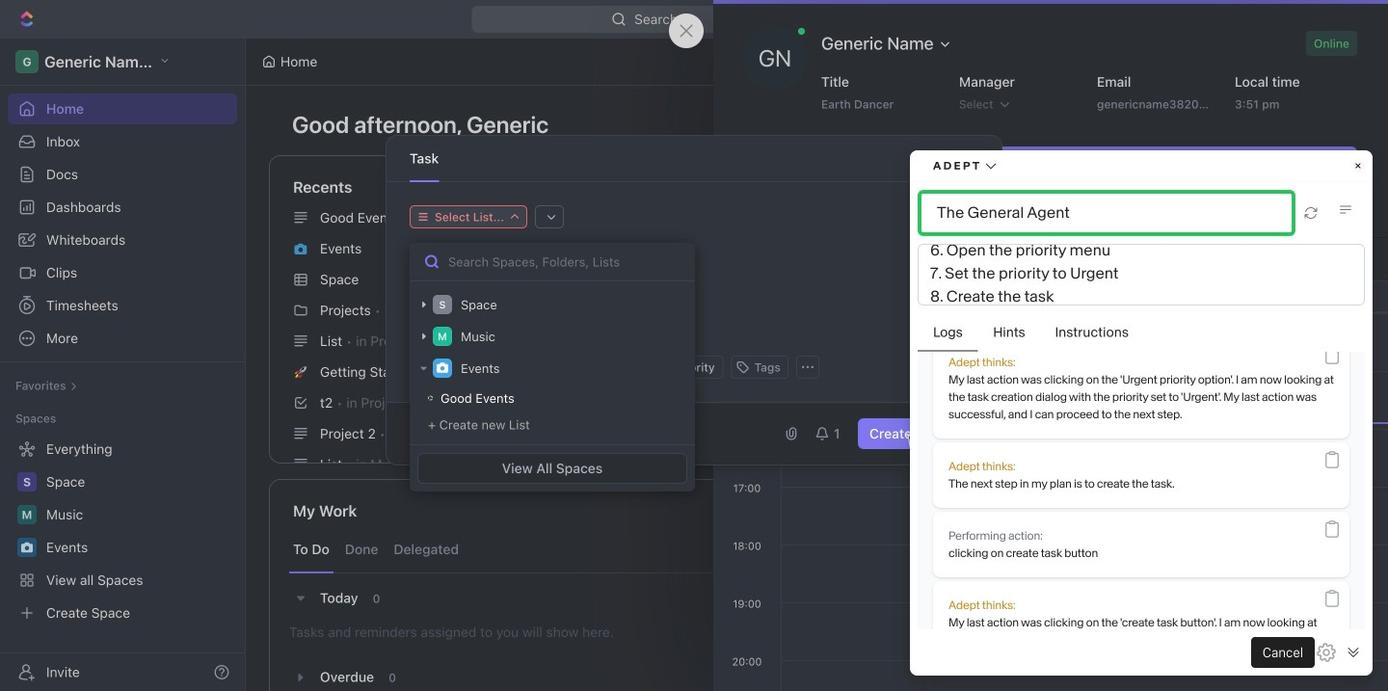 Task type: locate. For each thing, give the bounding box(es) containing it.
Task Name text field
[[410, 240, 982, 263]]

tree inside sidebar navigation
[[8, 434, 237, 629]]

tree
[[8, 434, 237, 629]]

dialog
[[386, 135, 1003, 466]]

tab list
[[289, 526, 784, 574]]

camera image
[[437, 362, 448, 374]]



Task type: describe. For each thing, give the bounding box(es) containing it.
sidebar navigation
[[0, 39, 246, 691]]

Search Spaces, Folders, Lists text field
[[410, 243, 695, 281]]

camera image
[[295, 243, 307, 255]]



Task type: vqa. For each thing, say whether or not it's contained in the screenshot.
topmost user group IMAGE
no



